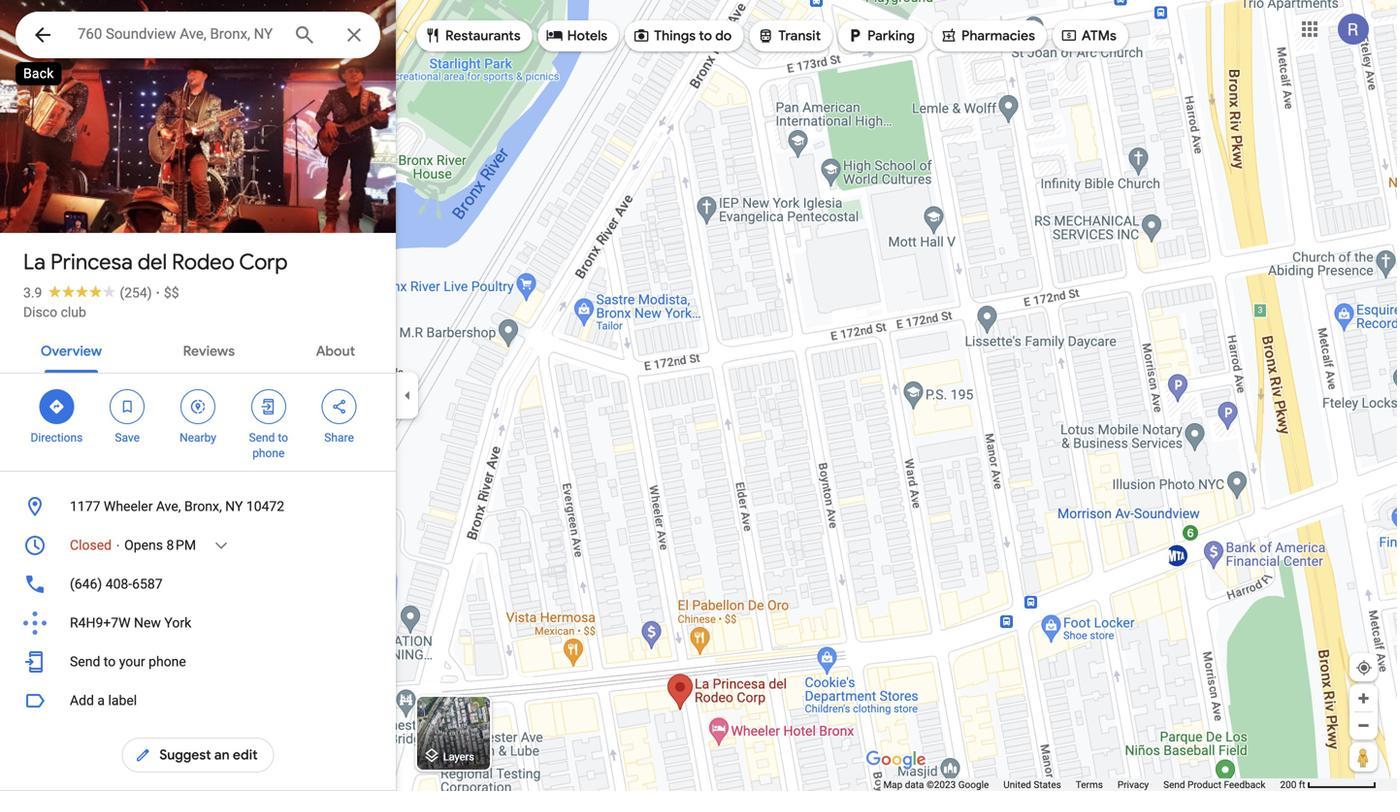 Task type: describe. For each thing, give the bounding box(es) containing it.
del
[[138, 248, 167, 276]]

things
[[654, 27, 696, 45]]

 restaurants
[[424, 25, 521, 46]]

feedback
[[1224, 779, 1266, 791]]

terms button
[[1076, 778, 1103, 791]]

zoom out image
[[1357, 718, 1372, 733]]

 atms
[[1061, 25, 1117, 46]]

closed ⋅ opens 8 pm
[[70, 537, 196, 553]]

send for send to your phone
[[70, 654, 100, 670]]


[[260, 396, 277, 417]]

3.9 stars image
[[42, 285, 120, 297]]

10472
[[246, 498, 285, 514]]


[[757, 25, 775, 46]]

send to your phone button
[[0, 643, 396, 681]]

overview button
[[25, 326, 117, 373]]

opens
[[124, 537, 163, 553]]

add a label button
[[0, 681, 396, 720]]

6587
[[132, 576, 163, 592]]

send to phone
[[249, 431, 288, 460]]


[[546, 25, 564, 46]]

edit
[[233, 746, 258, 764]]

 hotels
[[546, 25, 608, 46]]

google account: ruby anderson  
(rubyanndersson@gmail.com) image
[[1339, 14, 1370, 45]]

send product feedback button
[[1164, 778, 1266, 791]]

200 ft button
[[1281, 779, 1377, 791]]

r4h9+7w
[[70, 615, 131, 631]]

add a label
[[70, 693, 137, 709]]

information for la princesa del rodeo corp region
[[0, 487, 396, 681]]

(646) 408-6587
[[70, 576, 163, 592]]

save
[[115, 431, 140, 445]]

tab list inside google maps element
[[0, 326, 396, 373]]

add
[[70, 693, 94, 709]]

show your location image
[[1356, 659, 1373, 677]]

phone inside button
[[149, 654, 186, 670]]

google
[[959, 779, 989, 791]]

 suggest an edit
[[134, 744, 258, 766]]

suggest
[[160, 746, 211, 764]]

united
[[1004, 779, 1032, 791]]

nearby
[[180, 431, 216, 445]]

your
[[119, 654, 145, 670]]

· $$
[[156, 285, 179, 301]]

overview
[[41, 343, 102, 360]]

254 reviews element
[[120, 285, 152, 301]]

united states
[[1004, 779, 1062, 791]]

new
[[134, 615, 161, 631]]


[[331, 396, 348, 417]]

send for send product feedback
[[1164, 779, 1186, 791]]

$$
[[164, 285, 179, 301]]

408-
[[106, 576, 132, 592]]

directions
[[31, 431, 83, 445]]

club
[[61, 304, 86, 320]]

princesa
[[50, 248, 133, 276]]

8 pm
[[166, 537, 196, 553]]

 transit
[[757, 25, 821, 46]]

terms
[[1076, 779, 1103, 791]]

3.9
[[23, 285, 42, 301]]


[[119, 396, 136, 417]]

send product feedback
[[1164, 779, 1266, 791]]

none field inside 760 soundview ave, bronx, ny 10473 field
[[78, 22, 278, 46]]


[[48, 396, 65, 417]]

photos
[[71, 192, 119, 211]]

restaurants
[[446, 27, 521, 45]]

data
[[905, 779, 925, 791]]

ave,
[[156, 498, 181, 514]]

la
[[23, 248, 46, 276]]

ft
[[1299, 779, 1306, 791]]

 pharmacies
[[941, 25, 1036, 46]]

 search field
[[16, 12, 380, 62]]

21 photos button
[[15, 184, 126, 218]]

do
[[716, 27, 732, 45]]

reviews
[[183, 343, 235, 360]]

wheeler
[[104, 498, 153, 514]]

google maps element
[[0, 0, 1398, 791]]


[[424, 25, 442, 46]]

show open hours for the week image
[[213, 537, 230, 554]]



Task type: locate. For each thing, give the bounding box(es) containing it.
1177 wheeler ave, bronx, ny 10472
[[70, 498, 285, 514]]

york
[[164, 615, 191, 631]]

1 vertical spatial send
[[70, 654, 100, 670]]

to
[[699, 27, 712, 45], [278, 431, 288, 445], [104, 654, 116, 670]]

privacy
[[1118, 779, 1149, 791]]

(646) 408-6587 button
[[0, 565, 396, 604]]

la princesa del rodeo corp main content
[[0, 0, 396, 791]]

(646)
[[70, 576, 102, 592]]

2 horizontal spatial send
[[1164, 779, 1186, 791]]

send up add on the left bottom of page
[[70, 654, 100, 670]]

 things to do
[[633, 25, 732, 46]]

(254)
[[120, 285, 152, 301]]

footer containing map data ©2023 google
[[884, 778, 1281, 791]]

disco
[[23, 304, 57, 320]]

1 vertical spatial to
[[278, 431, 288, 445]]

1 horizontal spatial phone
[[253, 446, 285, 460]]

 parking
[[846, 25, 915, 46]]

pharmacies
[[962, 27, 1036, 45]]

760 Soundview Ave, Bronx, NY 10473 field
[[16, 12, 380, 58]]

1 horizontal spatial send
[[249, 431, 275, 445]]

layers
[[443, 751, 475, 763]]

to inside button
[[104, 654, 116, 670]]

privacy button
[[1118, 778, 1149, 791]]


[[1061, 25, 1078, 46]]

bronx,
[[184, 498, 222, 514]]

1177 wheeler ave, bronx, ny 10472 button
[[0, 487, 396, 526]]

footer
[[884, 778, 1281, 791]]

0 horizontal spatial send
[[70, 654, 100, 670]]

collapse side panel image
[[397, 385, 418, 406]]

send to your phone
[[70, 654, 186, 670]]

footer inside google maps element
[[884, 778, 1281, 791]]

label
[[108, 693, 137, 709]]

to inside  things to do
[[699, 27, 712, 45]]

price: moderate element
[[164, 285, 179, 301]]

200 ft
[[1281, 779, 1306, 791]]

share
[[324, 431, 354, 445]]

atms
[[1082, 27, 1117, 45]]

send left product
[[1164, 779, 1186, 791]]

send inside button
[[70, 654, 100, 670]]

©2023
[[927, 779, 956, 791]]

disco club button
[[23, 303, 86, 322]]

states
[[1034, 779, 1062, 791]]

None field
[[78, 22, 278, 46]]


[[189, 396, 207, 417]]

2 horizontal spatial to
[[699, 27, 712, 45]]

phone down 
[[253, 446, 285, 460]]

corp
[[239, 248, 288, 276]]

product
[[1188, 779, 1222, 791]]


[[31, 21, 54, 49]]

2 vertical spatial send
[[1164, 779, 1186, 791]]

0 vertical spatial phone
[[253, 446, 285, 460]]

united states button
[[1004, 778, 1062, 791]]

r4h9+7w new york
[[70, 615, 191, 631]]


[[941, 25, 958, 46]]

send inside button
[[1164, 779, 1186, 791]]

 button
[[16, 12, 70, 62]]

0 vertical spatial send
[[249, 431, 275, 445]]

to left the your
[[104, 654, 116, 670]]

parking
[[868, 27, 915, 45]]

about
[[316, 343, 355, 360]]

a
[[97, 693, 105, 709]]

disco club
[[23, 304, 86, 320]]

0 vertical spatial to
[[699, 27, 712, 45]]

1 horizontal spatial to
[[278, 431, 288, 445]]

transit
[[779, 27, 821, 45]]

to for send to phone
[[278, 431, 288, 445]]

2 vertical spatial to
[[104, 654, 116, 670]]

send for send to phone
[[249, 431, 275, 445]]


[[134, 744, 152, 766]]

1 vertical spatial phone
[[149, 654, 186, 670]]

phone inside send to phone
[[253, 446, 285, 460]]

to for send to your phone
[[104, 654, 116, 670]]

map data ©2023 google
[[884, 779, 989, 791]]

to left share
[[278, 431, 288, 445]]

phone right the your
[[149, 654, 186, 670]]

to inside send to phone
[[278, 431, 288, 445]]

hotels
[[567, 27, 608, 45]]

tab list containing overview
[[0, 326, 396, 373]]

tab list
[[0, 326, 396, 373]]

closed
[[70, 537, 112, 553]]

rodeo
[[172, 248, 235, 276]]

to left do
[[699, 27, 712, 45]]

⋅
[[115, 537, 121, 553]]

actions for la princesa del rodeo corp region
[[0, 374, 396, 471]]


[[846, 25, 864, 46]]

an
[[214, 746, 230, 764]]

200
[[1281, 779, 1297, 791]]

zoom in image
[[1357, 691, 1372, 706]]

show street view coverage image
[[1350, 743, 1378, 772]]

0 horizontal spatial to
[[104, 654, 116, 670]]


[[633, 25, 650, 46]]

1177
[[70, 498, 100, 514]]

21 photos
[[50, 192, 119, 211]]

ny
[[225, 498, 243, 514]]

photo of la princesa del rodeo corp image
[[0, 0, 396, 265]]

send inside send to phone
[[249, 431, 275, 445]]

about button
[[301, 326, 371, 373]]

·
[[156, 285, 160, 301]]

map
[[884, 779, 903, 791]]

0 horizontal spatial phone
[[149, 654, 186, 670]]

hours image
[[23, 534, 47, 557]]

r4h9+7w new york button
[[0, 604, 396, 643]]

send down 
[[249, 431, 275, 445]]



Task type: vqa. For each thing, say whether or not it's contained in the screenshot.


